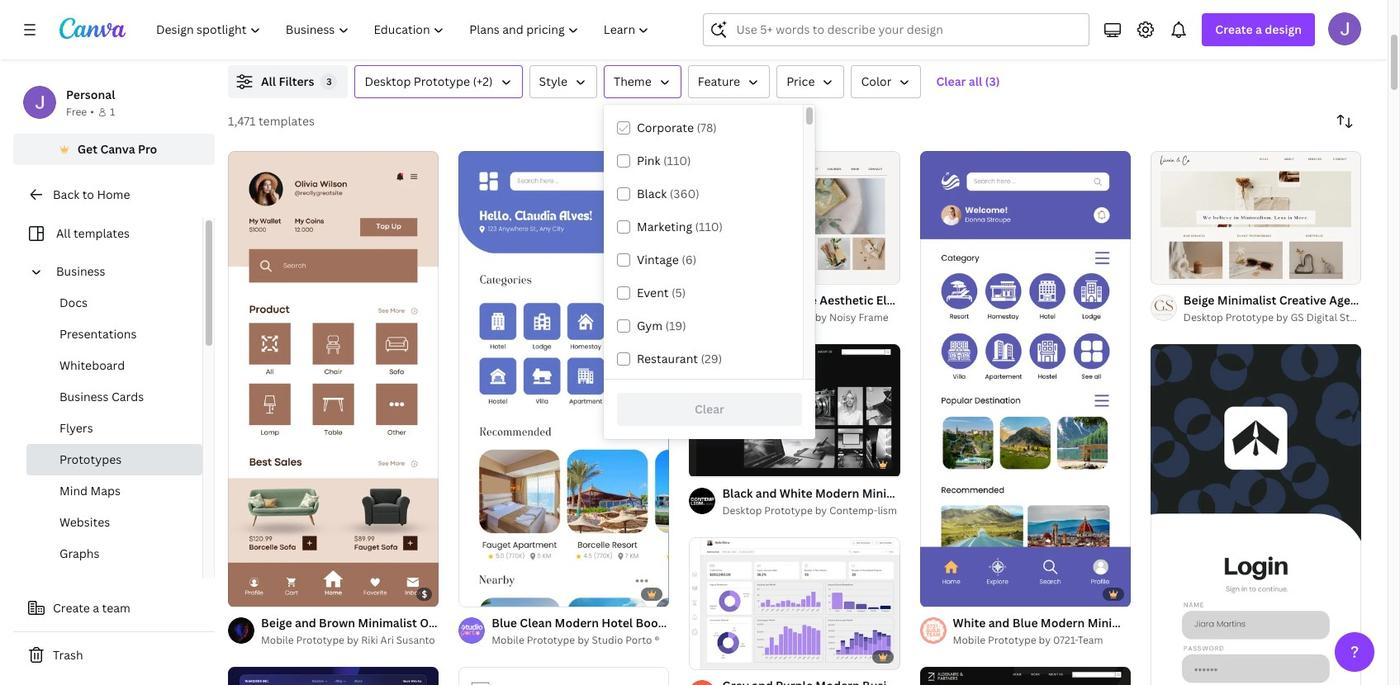 Task type: locate. For each thing, give the bounding box(es) containing it.
1 horizontal spatial studio
[[1340, 311, 1372, 325]]

1 horizontal spatial clear
[[937, 74, 966, 89]]

whiteboard link
[[26, 350, 202, 382]]

clear
[[937, 74, 966, 89], [695, 402, 725, 417]]

1 vertical spatial clear
[[695, 402, 725, 417]]

black
[[637, 186, 667, 202]]

0 vertical spatial clear
[[937, 74, 966, 89]]

get
[[77, 141, 98, 157]]

1 vertical spatial studio
[[592, 634, 623, 648]]

restaurant
[[637, 351, 698, 367]]

mobile
[[684, 615, 723, 631], [261, 634, 294, 648], [492, 634, 525, 648], [953, 634, 986, 648]]

0 horizontal spatial all
[[56, 226, 71, 241]]

(110) for marketing (110)
[[695, 219, 723, 235]]

prototype inside desktop prototype by contemp-lism link
[[765, 504, 813, 518]]

trash link
[[13, 640, 215, 673]]

webs
[[1374, 292, 1401, 308]]

corporate
[[637, 120, 694, 136]]

business for business
[[56, 264, 105, 279]]

desktop for desktop prototype (+2)
[[365, 74, 411, 89]]

team
[[102, 601, 130, 616]]

0 horizontal spatial (110)
[[664, 153, 691, 169]]

contemp-
[[830, 504, 878, 518]]

1 horizontal spatial all
[[261, 74, 276, 89]]

1 horizontal spatial templates
[[259, 113, 315, 129]]

0 vertical spatial templates
[[259, 113, 315, 129]]

a inside button
[[93, 601, 99, 616]]

beige minimalist creative agency website desktop prototype image
[[1151, 152, 1362, 284]]

a left design
[[1256, 21, 1263, 37]]

filters
[[279, 74, 314, 89]]

all filters
[[261, 74, 314, 89]]

a left team
[[93, 601, 99, 616]]

frame
[[859, 311, 889, 325]]

(3)
[[985, 74, 1000, 89]]

corporate (78)
[[637, 120, 717, 136]]

a
[[1256, 21, 1263, 37], [93, 601, 99, 616]]

0 horizontal spatial clear
[[695, 402, 725, 417]]

digital
[[1307, 311, 1338, 325]]

1 vertical spatial all
[[56, 226, 71, 241]]

(110) right pink
[[664, 153, 691, 169]]

all down back
[[56, 226, 71, 241]]

pink (110)
[[637, 153, 691, 169]]

1 horizontal spatial create
[[1216, 21, 1253, 37]]

mobile up black and white modern minimalist creative portfolio website design prototype image
[[953, 634, 986, 648]]

create a design button
[[1203, 13, 1315, 46]]

flyers
[[59, 421, 93, 436]]

by for mobile prototype by 0721-team
[[1039, 634, 1051, 648]]

0 vertical spatial a
[[1256, 21, 1263, 37]]

business up flyers
[[59, 389, 109, 405]]

clear left "all"
[[937, 74, 966, 89]]

0721-
[[1053, 634, 1078, 648]]

studio down the agency
[[1340, 311, 1372, 325]]

0 vertical spatial business
[[56, 264, 105, 279]]

0 horizontal spatial a
[[93, 601, 99, 616]]

by
[[815, 311, 827, 325], [1277, 311, 1289, 325], [815, 504, 827, 518], [347, 634, 359, 648], [578, 634, 590, 648], [1039, 634, 1051, 648]]

back to home link
[[13, 178, 215, 212]]

desktop prototype by noisy frame
[[723, 311, 889, 325]]

clear all (3)
[[937, 74, 1000, 89]]

0 vertical spatial studio
[[1340, 311, 1372, 325]]

business inside "link"
[[59, 389, 109, 405]]

home
[[97, 187, 130, 202]]

a for team
[[93, 601, 99, 616]]

prototype inside desktop prototype (+2) button
[[414, 74, 470, 89]]

Search search field
[[737, 14, 1079, 45]]

cream and beige aesthetic elegant online portfolio shop desktop prototype image
[[689, 152, 900, 284]]

create inside dropdown button
[[1216, 21, 1253, 37]]

studio for hotel
[[592, 634, 623, 648]]

clear for clear
[[695, 402, 725, 417]]

desktop
[[365, 74, 411, 89], [723, 311, 762, 325], [1184, 311, 1224, 325], [723, 504, 762, 518]]

to
[[82, 187, 94, 202]]

1,471 templates
[[228, 113, 315, 129]]

top level navigation element
[[145, 13, 664, 46]]

pro
[[138, 141, 157, 157]]

ari
[[381, 634, 394, 648]]

clear for clear all (3)
[[937, 74, 966, 89]]

prototype inside "mobile prototype by riki ari susanto" link
[[296, 634, 345, 648]]

desktop prototype (+2) button
[[355, 65, 523, 98]]

by left riki
[[347, 634, 359, 648]]

create left design
[[1216, 21, 1253, 37]]

feature button
[[688, 65, 770, 98]]

style
[[539, 74, 568, 89]]

1 horizontal spatial a
[[1256, 21, 1263, 37]]

(6)
[[682, 252, 697, 268]]

prototype inside 'beige minimalist creative agency webs desktop prototype by gs digital studio'
[[1226, 311, 1274, 325]]

studio inside blue clean modern hotel booking mobile prototype mobile prototype by studio porto ®
[[592, 634, 623, 648]]

hotel
[[602, 615, 633, 631]]

templates down back to home
[[73, 226, 130, 241]]

blue
[[492, 615, 517, 631]]

business
[[56, 264, 105, 279], [59, 389, 109, 405]]

0 vertical spatial create
[[1216, 21, 1253, 37]]

docs
[[59, 295, 88, 311]]

dark blue and purple modern marketing blog desktop prototype image
[[228, 668, 439, 686]]

(78)
[[697, 120, 717, 136]]

templates
[[259, 113, 315, 129], [73, 226, 130, 241]]

(110) up (6)
[[695, 219, 723, 235]]

business up "docs"
[[56, 264, 105, 279]]

a inside dropdown button
[[1256, 21, 1263, 37]]

docs link
[[26, 288, 202, 319]]

templates down all filters
[[259, 113, 315, 129]]

1 vertical spatial create
[[53, 601, 90, 616]]

clean
[[520, 615, 552, 631]]

(110)
[[664, 153, 691, 169], [695, 219, 723, 235]]

vintage
[[637, 252, 679, 268]]

get canva pro button
[[13, 134, 215, 165]]

desktop inside button
[[365, 74, 411, 89]]

porto
[[626, 634, 652, 648]]

presentations
[[59, 326, 137, 342]]

1 vertical spatial business
[[59, 389, 109, 405]]

canva
[[100, 141, 135, 157]]

mobile right "booking"
[[684, 615, 723, 631]]

1 vertical spatial a
[[93, 601, 99, 616]]

create left team
[[53, 601, 90, 616]]

team
[[1078, 634, 1104, 648]]

by inside blue clean modern hotel booking mobile prototype mobile prototype by studio porto ®
[[578, 634, 590, 648]]

prototype inside mobile prototype by 0721-team link
[[988, 634, 1037, 648]]

free •
[[66, 105, 94, 119]]

mobile up dark blue and purple modern marketing blog desktop prototype image
[[261, 634, 294, 648]]

blue clean modern hotel booking mobile prototype image
[[459, 151, 670, 607]]

graphs
[[59, 546, 100, 562]]

cards
[[112, 389, 144, 405]]

0 horizontal spatial studio
[[592, 634, 623, 648]]

0 horizontal spatial templates
[[73, 226, 130, 241]]

a for design
[[1256, 21, 1263, 37]]

studio down 'hotel'
[[592, 634, 623, 648]]

desktop prototype by contemp-lism
[[723, 504, 897, 518]]

all left filters
[[261, 74, 276, 89]]

clear button
[[617, 393, 802, 426]]

login page wireframe mobile ui prototype image
[[1151, 344, 1362, 686]]

by left noisy
[[815, 311, 827, 325]]

websites
[[59, 515, 110, 530]]

event
[[637, 285, 669, 301]]

None search field
[[704, 13, 1090, 46]]

create a team
[[53, 601, 130, 616]]

theme button
[[604, 65, 682, 98]]

studio for agency
[[1340, 311, 1372, 325]]

(+2)
[[473, 74, 493, 89]]

studio
[[1340, 311, 1372, 325], [592, 634, 623, 648]]

1 horizontal spatial (110)
[[695, 219, 723, 235]]

riki
[[361, 634, 378, 648]]

creative
[[1280, 292, 1327, 308]]

$
[[422, 588, 427, 601]]

1 vertical spatial (110)
[[695, 219, 723, 235]]

jacob simon image
[[1329, 12, 1362, 45]]

beige minimalist creative agency webs desktop prototype by gs digital studio
[[1184, 292, 1401, 325]]

create inside button
[[53, 601, 90, 616]]

0 horizontal spatial create
[[53, 601, 90, 616]]

all
[[969, 74, 983, 89]]

0 vertical spatial all
[[261, 74, 276, 89]]

by down modern
[[578, 634, 590, 648]]

1 vertical spatial templates
[[73, 226, 130, 241]]

event (5)
[[637, 285, 686, 301]]

by left contemp- at the bottom of the page
[[815, 504, 827, 518]]

back to home
[[53, 187, 130, 202]]

0 vertical spatial (110)
[[664, 153, 691, 169]]

by left "0721-"
[[1039, 634, 1051, 648]]

business cards link
[[26, 382, 202, 413]]

by left gs
[[1277, 311, 1289, 325]]

studio inside 'beige minimalist creative agency webs desktop prototype by gs digital studio'
[[1340, 311, 1372, 325]]

clear down (29)
[[695, 402, 725, 417]]

susanto
[[396, 634, 435, 648]]

mobile prototype by 0721-team
[[953, 634, 1104, 648]]

prototype templates image
[[1009, 0, 1362, 45]]

all
[[261, 74, 276, 89], [56, 226, 71, 241]]



Task type: describe. For each thing, give the bounding box(es) containing it.
color button
[[851, 65, 922, 98]]

booking
[[636, 615, 681, 631]]

pink
[[637, 153, 661, 169]]

desktop for desktop prototype by noisy frame
[[723, 311, 762, 325]]

free
[[66, 105, 87, 119]]

websites link
[[26, 507, 202, 539]]

business for business cards
[[59, 389, 109, 405]]

vintage (6)
[[637, 252, 697, 268]]

all templates link
[[23, 218, 193, 250]]

price
[[787, 74, 815, 89]]

restaurant (29)
[[637, 351, 722, 367]]

theme
[[614, 74, 652, 89]]

minimalist
[[1218, 292, 1277, 308]]

gs
[[1291, 311, 1305, 325]]

marketing
[[637, 219, 693, 235]]

white and blue modern minimalist hotel booking mobile prototype image
[[920, 151, 1131, 607]]

style button
[[529, 65, 597, 98]]

by for desktop prototype by noisy frame
[[815, 311, 827, 325]]

all for all filters
[[261, 74, 276, 89]]

beige minimalist creative agency webs link
[[1184, 291, 1401, 310]]

black and white modern minimalist creative portfolio about us page website design prototype image
[[689, 345, 900, 477]]

back
[[53, 187, 80, 202]]

3
[[327, 75, 332, 88]]

beige
[[1184, 292, 1215, 308]]

flyers link
[[26, 413, 202, 445]]

black and white minimalist interior company desktop prototype image
[[459, 668, 670, 686]]

create for create a design
[[1216, 21, 1253, 37]]

grey and purple modern business dashboard app desktop prototype image
[[689, 538, 900, 670]]

blue clean modern hotel booking mobile prototype link
[[492, 615, 783, 633]]

mind
[[59, 483, 88, 499]]

noisy
[[830, 311, 856, 325]]

blue clean modern hotel booking mobile prototype mobile prototype by studio porto ®
[[492, 615, 783, 648]]

templates for 1,471 templates
[[259, 113, 315, 129]]

by for mobile prototype by riki ari susanto
[[347, 634, 359, 648]]

desktop prototype by noisy frame link
[[723, 310, 900, 326]]

prototype inside desktop prototype by noisy frame link
[[765, 311, 813, 325]]

create for create a team
[[53, 601, 90, 616]]

color
[[861, 74, 892, 89]]

marketing (110)
[[637, 219, 723, 235]]

templates for all templates
[[73, 226, 130, 241]]

agency
[[1330, 292, 1371, 308]]

design
[[1265, 21, 1302, 37]]

mobile prototype by riki ari susanto
[[261, 634, 435, 648]]

mobile down blue
[[492, 634, 525, 648]]

1
[[110, 105, 115, 119]]

mobile prototype by riki ari susanto link
[[261, 633, 439, 649]]

black (360)
[[637, 186, 700, 202]]

•
[[90, 105, 94, 119]]

create a design
[[1216, 21, 1302, 37]]

desktop inside 'beige minimalist creative agency webs desktop prototype by gs digital studio'
[[1184, 311, 1224, 325]]

personal
[[66, 87, 115, 102]]

feature
[[698, 74, 740, 89]]

presentations link
[[26, 319, 202, 350]]

get canva pro
[[77, 141, 157, 157]]

Sort by button
[[1329, 105, 1362, 138]]

gym
[[637, 318, 663, 334]]

(5)
[[672, 285, 686, 301]]

3 filter options selected element
[[321, 74, 337, 90]]

lism
[[878, 504, 897, 518]]

(29)
[[701, 351, 722, 367]]

mobile prototype by studio porto ® link
[[492, 633, 670, 649]]

black and white modern minimalist creative portfolio website design prototype image
[[920, 668, 1131, 686]]

1,471
[[228, 113, 256, 129]]

desktop prototype (+2)
[[365, 74, 493, 89]]

(360)
[[670, 186, 700, 202]]

mobile prototype by 0721-team link
[[953, 633, 1131, 649]]

gym (19)
[[637, 318, 686, 334]]

by inside 'beige minimalist creative agency webs desktop prototype by gs digital studio'
[[1277, 311, 1289, 325]]

(110) for pink (110)
[[664, 153, 691, 169]]

desktop prototype by contemp-lism link
[[723, 503, 900, 519]]

whiteboard
[[59, 358, 125, 373]]

prototypes
[[59, 452, 122, 468]]

desktop prototype by gs digital studio link
[[1184, 310, 1372, 326]]

desktop for desktop prototype by contemp-lism
[[723, 504, 762, 518]]

trash
[[53, 648, 83, 664]]

by for desktop prototype by contemp-lism
[[815, 504, 827, 518]]

all for all templates
[[56, 226, 71, 241]]

graphs link
[[26, 539, 202, 570]]

price button
[[777, 65, 845, 98]]

maps
[[90, 483, 121, 499]]

beige and brown minimalist online shop menu furniture mobile prototype image
[[228, 151, 439, 607]]



Task type: vqa. For each thing, say whether or not it's contained in the screenshot.
"templates" for 1,471 templates
yes



